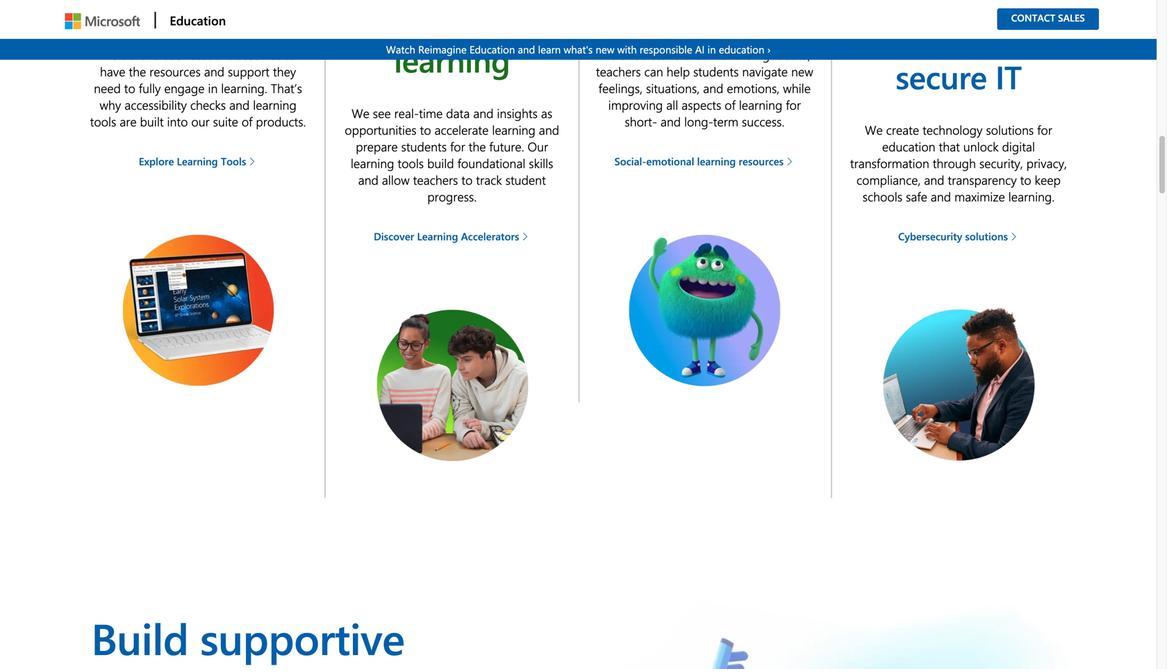 Task type: vqa. For each thing, say whether or not it's contained in the screenshot.
that in 'We understand that with the right data, teachers can help students navigate new feelings, situations, and emotions, while improving all aspects of learning for short- and long-term success.'
yes



Task type: describe. For each thing, give the bounding box(es) containing it.
students inside we understand that with the right data, teachers can help students navigate new feelings, situations, and emotions, while improving all aspects of learning for short- and long-term success.
[[693, 63, 739, 80]]

insights
[[497, 105, 538, 121]]

fully
[[139, 80, 161, 96]]

we for see
[[352, 105, 370, 121]]

aspects
[[682, 96, 721, 113]]

contact
[[1011, 11, 1056, 24]]

that inside we understand that with the right data, teachers can help students navigate new feelings, situations, and emotions, while improving all aspects of learning for short- and long-term success.
[[685, 46, 706, 63]]

sales
[[1058, 11, 1085, 24]]

and left long-
[[661, 113, 681, 130]]

explore learning tools link
[[137, 146, 259, 174]]

and right data
[[473, 105, 494, 121]]

&
[[1023, 13, 1046, 56]]

responsible
[[640, 42, 692, 56]]

built
[[140, 113, 164, 130]]

education link
[[154, 1, 230, 40]]

prepare
[[356, 138, 398, 155]]

long-
[[684, 113, 713, 130]]

solutions inside we create technology solutions for education that unlock digital transformation through security, privacy, compliance, and transparency to keep schools safe and maximize learning.
[[986, 121, 1034, 138]]

watch reimagine education and learn what's new with responsible ai in education ›
[[386, 42, 771, 56]]

opportunities
[[345, 121, 417, 138]]

simplified
[[872, 13, 1015, 56]]

maximize
[[955, 188, 1005, 205]]

real-
[[394, 105, 419, 121]]

to right real-
[[420, 121, 431, 138]]

learning inside we understand that with the right data, teachers can help students navigate new feelings, situations, and emotions, while improving all aspects of learning for short- and long-term success.
[[739, 96, 783, 113]]

security,
[[980, 155, 1023, 171]]

social-emotional learning resources link
[[613, 146, 796, 174]]

watch
[[386, 42, 415, 56]]

contact sales link
[[1011, 11, 1085, 24]]

solutions inside 'link'
[[965, 229, 1008, 243]]

and up checks
[[204, 63, 224, 80]]

we see real-time data and insights as opportunities to accelerate learning and prepare students for the future. our learning tools build foundational skills and allow teachers to track student progress.
[[345, 105, 559, 205]]

create
[[886, 121, 919, 138]]

have
[[100, 63, 125, 80]]

transparency
[[948, 171, 1017, 188]]

we create technology solutions for education that unlock digital transformation through security, privacy, compliance, and transparency to keep schools safe and maximize learning.
[[850, 121, 1067, 205]]

the inside the we believe each student deserves to have the resources and support they need to fully engage in learning. that's why accessibility checks and learning tools are built into our suite of products.
[[129, 63, 146, 80]]

allow
[[382, 171, 410, 188]]

discover learning accelerators link
[[372, 221, 532, 249]]

that inside we create technology solutions for education that unlock digital transformation through security, privacy, compliance, and transparency to keep schools safe and maximize learning.
[[939, 138, 960, 155]]

short-
[[625, 113, 657, 130]]

simplified & secure it
[[872, 13, 1046, 97]]

our
[[191, 113, 210, 130]]

checks
[[190, 96, 226, 113]]

we understand that with the right data, teachers can help students navigate new feelings, situations, and emotions, while improving all aspects of learning for short- and long-term success.
[[596, 46, 813, 130]]

social-emotional learning resources
[[615, 154, 784, 168]]

can
[[644, 63, 663, 80]]

understand
[[620, 46, 681, 63]]

that's
[[271, 80, 302, 96]]

cybersecurity solutions
[[898, 229, 1008, 243]]

accelerate learning
[[378, 0, 526, 81]]

learn
[[538, 42, 561, 56]]

to left 'fully'
[[124, 80, 135, 96]]

it
[[996, 55, 1022, 97]]

in inside the we believe each student deserves to have the resources and support they need to fully engage in learning. that's why accessibility checks and learning tools are built into our suite of products.
[[208, 80, 218, 96]]

we for create
[[865, 121, 883, 138]]

teachers inside we see real-time data and insights as opportunities to accelerate learning and prepare students for the future. our learning tools build foundational skills and allow teachers to track student progress.
[[413, 171, 458, 188]]

accessibility
[[125, 96, 187, 113]]

and up 'term'
[[703, 80, 724, 96]]

see
[[373, 105, 391, 121]]

for inside we create technology solutions for education that unlock digital transformation through security, privacy, compliance, and transparency to keep schools safe and maximize learning.
[[1037, 121, 1053, 138]]

tools inside the we believe each student deserves to have the resources and support they need to fully engage in learning. that's why accessibility checks and learning tools are built into our suite of products.
[[90, 113, 116, 130]]

1 horizontal spatial resources
[[739, 154, 784, 168]]

student inside we see real-time data and insights as opportunities to accelerate learning and prepare students for the future. our learning tools build foundational skills and allow teachers to track student progress.
[[506, 171, 546, 188]]

the inside we understand that with the right data, teachers can help students navigate new feelings, situations, and emotions, while improving all aspects of learning for short- and long-term success.
[[735, 46, 752, 63]]

foundational
[[458, 155, 526, 171]]

teachers inside we understand that with the right data, teachers can help students navigate new feelings, situations, and emotions, while improving all aspects of learning for short- and long-term success.
[[596, 63, 641, 80]]

ai
[[695, 42, 705, 56]]

our
[[528, 138, 548, 155]]

transformation
[[850, 155, 930, 171]]

what's
[[564, 42, 593, 56]]

we believe each student deserves to have the resources and support they need to fully engage in learning. that's why accessibility checks and learning tools are built into our suite of products.
[[90, 46, 306, 130]]

into
[[167, 113, 188, 130]]

accelerate
[[378, 0, 526, 39]]

classrooms
[[91, 659, 302, 669]]

with inside we understand that with the right data, teachers can help students navigate new feelings, situations, and emotions, while improving all aspects of learning for short- and long-term success.
[[709, 46, 732, 63]]

cybersecurity
[[898, 229, 962, 243]]

for inside we understand that with the right data, teachers can help students navigate new feelings, situations, and emotions, while improving all aspects of learning for short- and long-term success.
[[786, 96, 801, 113]]

time
[[419, 105, 443, 121]]

1 horizontal spatial in
[[708, 42, 716, 56]]

learning down opportunities
[[351, 155, 394, 171]]

learning. inside the we believe each student deserves to have the resources and support they need to fully engage in learning. that's why accessibility checks and learning tools are built into our suite of products.
[[221, 80, 267, 96]]

compliance,
[[857, 171, 921, 188]]

success.
[[742, 113, 785, 130]]

learning. inside we create technology solutions for education that unlock digital transformation through security, privacy, compliance, and transparency to keep schools safe and maximize learning.
[[1009, 188, 1055, 205]]

0 vertical spatial education
[[170, 12, 226, 28]]

all
[[666, 96, 678, 113]]

improving
[[608, 96, 663, 113]]

keep
[[1035, 171, 1061, 188]]

0 horizontal spatial with
[[617, 42, 637, 56]]

technology
[[923, 121, 983, 138]]

and right safe
[[931, 188, 951, 205]]



Task type: locate. For each thing, give the bounding box(es) containing it.
schools
[[863, 188, 903, 205]]

teachers right allow
[[413, 171, 458, 188]]

learning. down privacy,
[[1009, 188, 1055, 205]]

education inside we create technology solutions for education that unlock digital transformation through security, privacy, compliance, and transparency to keep schools safe and maximize learning.
[[882, 138, 936, 155]]

we left believe
[[100, 46, 118, 63]]

student
[[191, 46, 232, 63], [506, 171, 546, 188]]

data,
[[784, 46, 811, 63]]

education right reimagine in the left top of the page
[[470, 42, 515, 56]]

2 horizontal spatial for
[[1037, 121, 1053, 138]]

learning up data
[[394, 38, 510, 81]]

education
[[719, 42, 765, 56], [882, 138, 936, 155]]

learning down progress.
[[417, 229, 458, 243]]

1 horizontal spatial the
[[469, 138, 486, 155]]

that up situations,
[[685, 46, 706, 63]]

1 vertical spatial student
[[506, 171, 546, 188]]

and right checks
[[229, 96, 250, 113]]

0 vertical spatial education
[[719, 42, 765, 56]]

1 vertical spatial in
[[208, 80, 218, 96]]

0 vertical spatial teachers
[[596, 63, 641, 80]]

social-
[[615, 154, 646, 168]]

0 horizontal spatial resources
[[150, 63, 201, 80]]

0 vertical spatial that
[[685, 46, 706, 63]]

0 vertical spatial students
[[693, 63, 739, 80]]

new
[[596, 42, 615, 56], [791, 63, 813, 80]]

accelerate
[[435, 121, 489, 138]]

1 vertical spatial learning
[[417, 229, 458, 243]]

student inside the we believe each student deserves to have the resources and support they need to fully engage in learning. that's why accessibility checks and learning tools are built into our suite of products.
[[191, 46, 232, 63]]

1 horizontal spatial learning
[[417, 229, 458, 243]]

and up skills
[[539, 121, 559, 138]]

learning inside "accelerate learning"
[[394, 38, 510, 81]]

0 vertical spatial new
[[596, 42, 615, 56]]

and inside the watch reimagine education and learn what's new with responsible ai in education › link
[[518, 42, 535, 56]]

1 horizontal spatial new
[[791, 63, 813, 80]]

learning inside the we believe each student deserves to have the resources and support they need to fully engage in learning. that's why accessibility checks and learning tools are built into our suite of products.
[[253, 96, 297, 113]]

0 vertical spatial student
[[191, 46, 232, 63]]

future.
[[489, 138, 524, 155]]

accelerators
[[461, 229, 519, 243]]

to left track
[[462, 171, 473, 188]]

supportive
[[200, 609, 405, 666]]

1 horizontal spatial education
[[882, 138, 936, 155]]

learning down they
[[253, 96, 297, 113]]

students down ai
[[693, 63, 739, 80]]

for right success.
[[786, 96, 801, 113]]

teachers left can
[[596, 63, 641, 80]]

1 vertical spatial students
[[401, 138, 447, 155]]

0 vertical spatial in
[[708, 42, 716, 56]]

solutions up security,
[[986, 121, 1034, 138]]

students inside we see real-time data and insights as opportunities to accelerate learning and prepare students for the future. our learning tools build foundational skills and allow teachers to track student progress.
[[401, 138, 447, 155]]

1 vertical spatial resources
[[739, 154, 784, 168]]

and right compliance, on the right of the page
[[924, 171, 945, 188]]

we left see
[[352, 105, 370, 121]]

0 vertical spatial tools
[[90, 113, 116, 130]]

secure
[[896, 55, 987, 97]]

that left unlock
[[939, 138, 960, 155]]

1 vertical spatial tools
[[398, 155, 424, 171]]

learning
[[394, 38, 510, 81], [253, 96, 297, 113], [739, 96, 783, 113], [492, 121, 536, 138], [697, 154, 736, 168], [351, 155, 394, 171]]

of right suite
[[242, 113, 253, 130]]

1 vertical spatial solutions
[[965, 229, 1008, 243]]

1 horizontal spatial with
[[709, 46, 732, 63]]

solutions down maximize
[[965, 229, 1008, 243]]

data
[[446, 105, 470, 121]]

in right ai
[[708, 42, 716, 56]]

learning. down deserves
[[221, 80, 267, 96]]

term
[[713, 113, 739, 130]]

discover learning accelerators
[[374, 229, 519, 243]]

tools
[[90, 113, 116, 130], [398, 155, 424, 171]]

right
[[756, 46, 781, 63]]

tools
[[221, 154, 246, 168]]

in right engage
[[208, 80, 218, 96]]

learning
[[177, 154, 218, 168], [417, 229, 458, 243]]

learning down navigate
[[739, 96, 783, 113]]

0 horizontal spatial students
[[401, 138, 447, 155]]

1 horizontal spatial learning.
[[1009, 188, 1055, 205]]

progress.
[[427, 188, 477, 205]]

0 horizontal spatial new
[[596, 42, 615, 56]]

to right deserves
[[285, 46, 296, 63]]

skills
[[529, 155, 553, 171]]

tools inside we see real-time data and insights as opportunities to accelerate learning and prepare students for the future. our learning tools build foundational skills and allow teachers to track student progress.
[[398, 155, 424, 171]]

digital
[[1002, 138, 1035, 155]]

education left ›
[[719, 42, 765, 56]]

as
[[541, 105, 553, 121]]

explore
[[139, 154, 174, 168]]

of right aspects
[[725, 96, 736, 113]]

1 horizontal spatial tools
[[398, 155, 424, 171]]

0 horizontal spatial for
[[450, 138, 465, 155]]

0 horizontal spatial learning
[[177, 154, 218, 168]]

we right what's
[[599, 46, 617, 63]]

why
[[100, 96, 121, 113]]

1 vertical spatial education
[[470, 42, 515, 56]]

suite
[[213, 113, 238, 130]]

new inside we understand that with the right data, teachers can help students navigate new feelings, situations, and emotions, while improving all aspects of learning for short- and long-term success.
[[791, 63, 813, 80]]

through
[[933, 155, 976, 171]]

products.
[[256, 113, 306, 130]]

education up each
[[170, 12, 226, 28]]

0 horizontal spatial student
[[191, 46, 232, 63]]

0 vertical spatial resources
[[150, 63, 201, 80]]

navigate
[[742, 63, 788, 80]]

1 horizontal spatial that
[[939, 138, 960, 155]]

we inside we see real-time data and insights as opportunities to accelerate learning and prepare students for the future. our learning tools build foundational skills and allow teachers to track student progress.
[[352, 105, 370, 121]]

1 vertical spatial that
[[939, 138, 960, 155]]

reimagine
[[418, 42, 467, 56]]

that
[[685, 46, 706, 63], [939, 138, 960, 155]]

while
[[783, 80, 811, 96]]

with left the responsible
[[617, 42, 637, 56]]

0 horizontal spatial of
[[242, 113, 253, 130]]

0 horizontal spatial education
[[719, 42, 765, 56]]

0 horizontal spatial in
[[208, 80, 218, 96]]

1 horizontal spatial students
[[693, 63, 739, 80]]

education up compliance, on the right of the page
[[882, 138, 936, 155]]

students down time
[[401, 138, 447, 155]]

we inside the we believe each student deserves to have the resources and support they need to fully engage in learning. that's why accessibility checks and learning tools are built into our suite of products.
[[100, 46, 118, 63]]

emotions,
[[727, 80, 780, 96]]

build supportive classrooms wit
[[91, 609, 405, 669]]

we
[[100, 46, 118, 63], [599, 46, 617, 63], [352, 105, 370, 121], [865, 121, 883, 138]]

of
[[725, 96, 736, 113], [242, 113, 253, 130]]

we left create
[[865, 121, 883, 138]]

resources up accessibility on the top
[[150, 63, 201, 80]]

deserves
[[235, 46, 282, 63]]

we inside we create technology solutions for education that unlock digital transformation through security, privacy, compliance, and transparency to keep schools safe and maximize learning.
[[865, 121, 883, 138]]

each
[[162, 46, 188, 63]]

0 horizontal spatial teachers
[[413, 171, 458, 188]]

feelings,
[[599, 80, 643, 96]]

unlock
[[964, 138, 999, 155]]

are
[[120, 113, 137, 130]]

track
[[476, 171, 502, 188]]

engage
[[164, 80, 205, 96]]

for
[[786, 96, 801, 113], [1037, 121, 1053, 138], [450, 138, 465, 155]]

1 horizontal spatial education
[[470, 42, 515, 56]]

learning left tools
[[177, 154, 218, 168]]

of inside the we believe each student deserves to have the resources and support they need to fully engage in learning. that's why accessibility checks and learning tools are built into our suite of products.
[[242, 113, 253, 130]]

privacy,
[[1027, 155, 1067, 171]]

we for understand
[[599, 46, 617, 63]]

watch reimagine education and learn what's new with responsible ai in education › link
[[0, 39, 1157, 60]]

situations,
[[646, 80, 700, 96]]

the left the right
[[735, 46, 752, 63]]

1 horizontal spatial student
[[506, 171, 546, 188]]

they
[[273, 63, 296, 80]]

1 horizontal spatial for
[[786, 96, 801, 113]]

cybersecurity solutions link
[[897, 221, 1021, 249]]

0 vertical spatial learning.
[[221, 80, 267, 96]]

0 vertical spatial solutions
[[986, 121, 1034, 138]]

new right navigate
[[791, 63, 813, 80]]

the inside we see real-time data and insights as opportunities to accelerate learning and prepare students for the future. our learning tools build foundational skills and allow teachers to track student progress.
[[469, 138, 486, 155]]

to inside we create technology solutions for education that unlock digital transformation through security, privacy, compliance, and transparency to keep schools safe and maximize learning.
[[1020, 171, 1032, 188]]

explore learning tools
[[139, 154, 246, 168]]

learning down 'term'
[[697, 154, 736, 168]]

resources down success.
[[739, 154, 784, 168]]

education
[[170, 12, 226, 28], [470, 42, 515, 56]]

tools left build on the top
[[398, 155, 424, 171]]

2 horizontal spatial the
[[735, 46, 752, 63]]

we inside we understand that with the right data, teachers can help students navigate new feelings, situations, and emotions, while improving all aspects of learning for short- and long-term success.
[[599, 46, 617, 63]]

0 horizontal spatial education
[[170, 12, 226, 28]]

for inside we see real-time data and insights as opportunities to accelerate learning and prepare students for the future. our learning tools build foundational skills and allow teachers to track student progress.
[[450, 138, 465, 155]]

help
[[667, 63, 690, 80]]

support
[[228, 63, 270, 80]]

1 horizontal spatial of
[[725, 96, 736, 113]]

build
[[427, 155, 454, 171]]

and left learn
[[518, 42, 535, 56]]

the right the have
[[129, 63, 146, 80]]

build
[[91, 609, 189, 666]]

microsoftlogo image
[[65, 13, 140, 29]]

for down data
[[450, 138, 465, 155]]

0 horizontal spatial tools
[[90, 113, 116, 130]]

for right 'digital'
[[1037, 121, 1053, 138]]

the left future.
[[469, 138, 486, 155]]

new right what's
[[596, 42, 615, 56]]

of inside we understand that with the right data, teachers can help students navigate new feelings, situations, and emotions, while improving all aspects of learning for short- and long-term success.
[[725, 96, 736, 113]]

learning for to
[[417, 229, 458, 243]]

with right ai
[[709, 46, 732, 63]]

emotional
[[646, 154, 694, 168]]

0 horizontal spatial learning.
[[221, 80, 267, 96]]

1 vertical spatial learning.
[[1009, 188, 1055, 205]]

learning for into
[[177, 154, 218, 168]]

discover
[[374, 229, 414, 243]]

and left allow
[[358, 171, 379, 188]]

learning left as
[[492, 121, 536, 138]]

0 horizontal spatial the
[[129, 63, 146, 80]]

need
[[94, 80, 121, 96]]

to left keep at top right
[[1020, 171, 1032, 188]]

tools left are
[[90, 113, 116, 130]]

1 vertical spatial teachers
[[413, 171, 458, 188]]

student down our
[[506, 171, 546, 188]]

resources inside the we believe each student deserves to have the resources and support they need to fully engage in learning. that's why accessibility checks and learning tools are built into our suite of products.
[[150, 63, 201, 80]]

student right each
[[191, 46, 232, 63]]

1 vertical spatial education
[[882, 138, 936, 155]]

learning.
[[221, 80, 267, 96], [1009, 188, 1055, 205]]

0 vertical spatial learning
[[177, 154, 218, 168]]

1 vertical spatial new
[[791, 63, 813, 80]]

0 horizontal spatial that
[[685, 46, 706, 63]]

we for believe
[[100, 46, 118, 63]]

1 horizontal spatial teachers
[[596, 63, 641, 80]]

contact sales
[[1011, 11, 1085, 24]]



